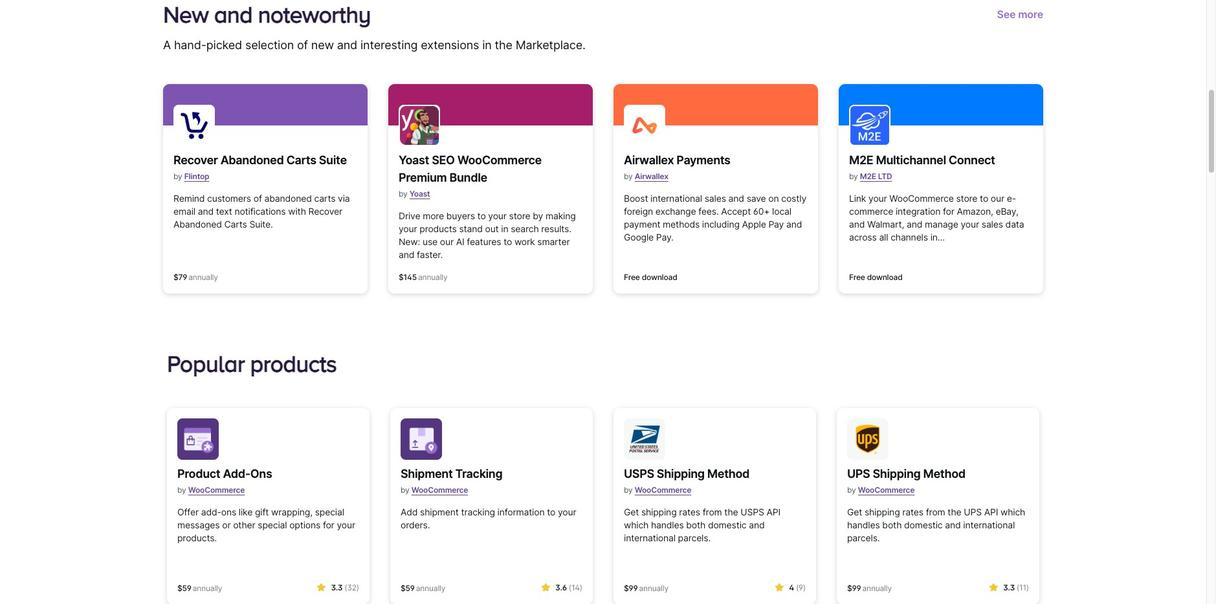 Task type: locate. For each thing, give the bounding box(es) containing it.
shipping inside get shipping rates from the ups api which handles both domestic and international parcels.
[[865, 507, 900, 518]]

woocommerce link up get shipping rates from the ups api which handles both domestic and international parcels. on the bottom
[[858, 480, 915, 500]]

ups inside the ups shipping method by woocommerce
[[848, 467, 871, 481]]

1 horizontal spatial api
[[985, 507, 999, 518]]

0 horizontal spatial carts
[[224, 219, 247, 230]]

1 horizontal spatial $99
[[848, 584, 862, 594]]

woocommerce
[[458, 154, 542, 167], [890, 193, 954, 204], [188, 486, 245, 495], [412, 486, 468, 495], [635, 486, 692, 495], [858, 486, 915, 495]]

free download down google
[[624, 273, 678, 282]]

1 vertical spatial products
[[250, 351, 337, 377]]

method inside usps shipping method by woocommerce
[[708, 467, 750, 481]]

parcels. for ups
[[848, 533, 880, 544]]

1 horizontal spatial store
[[957, 193, 978, 204]]

airwallex link
[[635, 167, 669, 187]]

1 horizontal spatial handles
[[848, 520, 880, 531]]

2 ( from the left
[[569, 583, 572, 593]]

the for ups shipping method
[[948, 507, 962, 518]]

get for usps shipping method
[[624, 507, 639, 518]]

woocommerce link up shipment
[[412, 480, 468, 500]]

1 free from the left
[[624, 273, 640, 282]]

0 horizontal spatial handles
[[651, 520, 684, 531]]

and
[[214, 1, 253, 27], [337, 38, 358, 52], [729, 193, 745, 204], [198, 206, 214, 217], [787, 219, 802, 230], [850, 219, 865, 230], [907, 219, 923, 230], [399, 249, 415, 260], [749, 520, 765, 531], [946, 520, 961, 531]]

to right information
[[547, 507, 556, 518]]

get inside the get shipping rates from the usps api which handles both domestic and international parcels.
[[624, 507, 639, 518]]

$79 annually
[[174, 273, 218, 282]]

2 3.3 from the left
[[1004, 583, 1015, 593]]

parcels. inside the get shipping rates from the usps api which handles both domestic and international parcels.
[[678, 533, 711, 544]]

yoast seo woocommerce premium bundle link
[[399, 152, 583, 187]]

by up offer
[[177, 486, 186, 495]]

handles down the ups shipping method by woocommerce
[[848, 520, 880, 531]]

2 ) from the left
[[580, 583, 583, 593]]

more for drive
[[423, 211, 444, 222]]

carts left suite
[[287, 154, 316, 167]]

by inside usps shipping method by woocommerce
[[624, 486, 633, 495]]

$59 right 32
[[401, 584, 415, 594]]

0 horizontal spatial more
[[423, 211, 444, 222]]

which for usps shipping method
[[624, 520, 649, 531]]

1 horizontal spatial sales
[[982, 219, 1004, 230]]

2 parcels. from the left
[[848, 533, 880, 544]]

to left work
[[504, 236, 512, 247]]

suite
[[319, 154, 347, 167]]

$59 annually
[[177, 584, 222, 594], [401, 584, 446, 594]]

1 vertical spatial sales
[[982, 219, 1004, 230]]

suite.
[[250, 219, 273, 230]]

by left flintop 'link'
[[174, 172, 182, 181]]

method for usps shipping method
[[708, 467, 750, 481]]

methods
[[663, 219, 700, 230]]

1 3.3 from the left
[[331, 583, 343, 593]]

flintop
[[184, 172, 209, 181]]

free download down all
[[850, 273, 903, 282]]

free down across
[[850, 273, 866, 282]]

for right options
[[323, 520, 335, 531]]

1 $59 from the left
[[177, 584, 192, 594]]

2 shipping from the left
[[865, 507, 900, 518]]

free download
[[624, 273, 678, 282], [850, 273, 903, 282]]

1 vertical spatial our
[[440, 236, 454, 247]]

0 horizontal spatial $99
[[624, 584, 638, 594]]

1 horizontal spatial usps
[[741, 507, 765, 518]]

shipping
[[642, 507, 677, 518], [865, 507, 900, 518]]

woocommerce inside the product add-ons by woocommerce
[[188, 486, 245, 495]]

orders.
[[401, 520, 430, 531]]

get for ups shipping method
[[848, 507, 863, 518]]

1 vertical spatial carts
[[224, 219, 247, 230]]

get shipping rates from the usps api which handles both domestic and international parcels.
[[624, 507, 781, 544]]

both inside the get shipping rates from the usps api which handles both domestic and international parcels.
[[687, 520, 706, 531]]

4 ) from the left
[[1027, 583, 1030, 593]]

get
[[624, 507, 639, 518], [848, 507, 863, 518]]

1 vertical spatial more
[[423, 211, 444, 222]]

the inside get shipping rates from the ups api which handles both domestic and international parcels.
[[948, 507, 962, 518]]

1 horizontal spatial download
[[868, 273, 903, 282]]

1 $59 annually from the left
[[177, 584, 222, 594]]

airwallex payments by airwallex
[[624, 154, 731, 181]]

by inside the ups shipping method by woocommerce
[[848, 486, 856, 495]]

carts inside recover abandoned carts suite by flintop
[[287, 154, 316, 167]]

0 vertical spatial store
[[957, 193, 978, 204]]

0 vertical spatial of
[[297, 38, 308, 52]]

1 ( from the left
[[345, 583, 347, 593]]

of left new
[[297, 38, 308, 52]]

recover up flintop
[[174, 154, 218, 167]]

international inside boost international sales and save on costly foreign exchange fees. accept 60+ local payment methods including apple pay and google pay.
[[651, 193, 703, 204]]

1 vertical spatial for
[[323, 520, 335, 531]]

0 horizontal spatial usps
[[624, 467, 654, 481]]

1 horizontal spatial $99 annually
[[848, 584, 892, 594]]

free
[[624, 273, 640, 282], [850, 273, 866, 282]]

0 vertical spatial for
[[943, 206, 955, 217]]

$59 annually for ons
[[177, 584, 222, 594]]

more inside the see more link
[[1019, 8, 1044, 21]]

making
[[546, 211, 576, 222]]

by up link
[[850, 172, 858, 181]]

domestic
[[708, 520, 747, 531], [905, 520, 943, 531]]

your inside add shipment tracking information to your orders.
[[558, 507, 577, 518]]

ups inside get shipping rates from the ups api which handles both domestic and international parcels.
[[964, 507, 982, 518]]

$59 for shipment tracking
[[401, 584, 415, 594]]

1 horizontal spatial the
[[725, 507, 739, 518]]

by up add on the bottom left of the page
[[401, 486, 410, 495]]

free for m2e
[[850, 273, 866, 282]]

get down usps shipping method by woocommerce on the bottom right
[[624, 507, 639, 518]]

from for usps shipping method
[[703, 507, 722, 518]]

premium
[[399, 171, 447, 185]]

woocommerce inside the ups shipping method by woocommerce
[[858, 486, 915, 495]]

0 vertical spatial special
[[315, 507, 344, 518]]

on
[[769, 193, 779, 204]]

1 vertical spatial m2e
[[860, 172, 877, 181]]

2 free download from the left
[[850, 273, 903, 282]]

costly
[[782, 193, 807, 204]]

1 from from the left
[[703, 507, 722, 518]]

1 horizontal spatial our
[[991, 193, 1005, 204]]

store up search
[[509, 211, 531, 222]]

0 horizontal spatial our
[[440, 236, 454, 247]]

sales inside boost international sales and save on costly foreign exchange fees. accept 60+ local payment methods including apple pay and google pay.
[[705, 193, 726, 204]]

new:
[[399, 236, 420, 247]]

shipping for usps
[[657, 467, 705, 481]]

recover down carts
[[309, 206, 343, 217]]

of up notifications
[[254, 193, 262, 204]]

2 horizontal spatial the
[[948, 507, 962, 518]]

3.3 left 11 at the right bottom of the page
[[1004, 583, 1015, 593]]

1 parcels. from the left
[[678, 533, 711, 544]]

) for usps shipping method
[[803, 583, 806, 593]]

both for ups
[[883, 520, 902, 531]]

2 woocommerce link from the left
[[412, 480, 468, 500]]

1 horizontal spatial from
[[926, 507, 946, 518]]

1 shipping from the left
[[657, 467, 705, 481]]

0 vertical spatial recover
[[174, 154, 218, 167]]

1 horizontal spatial free download
[[850, 273, 903, 282]]

0 horizontal spatial $59 annually
[[177, 584, 222, 594]]

handles down usps shipping method by woocommerce on the bottom right
[[651, 520, 684, 531]]

1 horizontal spatial which
[[1001, 507, 1026, 518]]

1 horizontal spatial domestic
[[905, 520, 943, 531]]

woocommerce link for usps
[[635, 480, 692, 500]]

1 horizontal spatial for
[[943, 206, 955, 217]]

notifications
[[235, 206, 286, 217]]

options
[[290, 520, 321, 531]]

to up out at the top of the page
[[478, 211, 486, 222]]

1 vertical spatial which
[[624, 520, 649, 531]]

from down usps shipping method by woocommerce on the bottom right
[[703, 507, 722, 518]]

sales up fees.
[[705, 193, 726, 204]]

international for usps shipping method
[[624, 533, 676, 544]]

your up out at the top of the page
[[488, 211, 507, 222]]

the for usps shipping method
[[725, 507, 739, 518]]

which
[[1001, 507, 1026, 518], [624, 520, 649, 531]]

domestic inside get shipping rates from the ups api which handles both domestic and international parcels.
[[905, 520, 943, 531]]

rates for ups
[[903, 507, 924, 518]]

0 horizontal spatial free download
[[624, 273, 678, 282]]

m2e left "ltd" at the right
[[860, 172, 877, 181]]

free down google
[[624, 273, 640, 282]]

from inside get shipping rates from the ups api which handles both domestic and international parcels.
[[926, 507, 946, 518]]

international inside get shipping rates from the ups api which handles both domestic and international parcels.
[[964, 520, 1015, 531]]

0 horizontal spatial domestic
[[708, 520, 747, 531]]

handles inside the get shipping rates from the usps api which handles both domestic and international parcels.
[[651, 520, 684, 531]]

out
[[485, 224, 499, 235]]

shipping inside the ups shipping method by woocommerce
[[873, 467, 921, 481]]

$59 for product add-ons
[[177, 584, 192, 594]]

recover abandoned carts suite by flintop
[[174, 154, 347, 181]]

by down usps shipping method link
[[624, 486, 633, 495]]

shipping for ups
[[865, 507, 900, 518]]

abandoned
[[265, 193, 312, 204]]

yoast link
[[410, 184, 430, 204]]

0 vertical spatial carts
[[287, 154, 316, 167]]

shipping down usps shipping method by woocommerce on the bottom right
[[642, 507, 677, 518]]

2 $99 annually from the left
[[848, 584, 892, 594]]

domestic down usps shipping method by woocommerce on the bottom right
[[708, 520, 747, 531]]

rates down the ups shipping method by woocommerce
[[903, 507, 924, 518]]

woocommerce down ups shipping method link
[[858, 486, 915, 495]]

shipping for ups
[[873, 467, 921, 481]]

more right see
[[1019, 8, 1044, 21]]

to up amazon,
[[980, 193, 989, 204]]

your right options
[[337, 520, 355, 531]]

) for product add-ons
[[357, 583, 359, 593]]

method
[[708, 467, 750, 481], [924, 467, 966, 481]]

2 $59 from the left
[[401, 584, 415, 594]]

2 $99 from the left
[[848, 584, 862, 594]]

products
[[420, 224, 457, 235], [250, 351, 337, 377]]

m2e ltd link
[[860, 167, 893, 187]]

1 woocommerce link from the left
[[188, 480, 245, 500]]

0 vertical spatial our
[[991, 193, 1005, 204]]

1 vertical spatial recover
[[309, 206, 343, 217]]

1 shipping from the left
[[642, 507, 677, 518]]

boost
[[624, 193, 648, 204]]

0 horizontal spatial free
[[624, 273, 640, 282]]

carts
[[287, 154, 316, 167], [224, 219, 247, 230]]

woocommerce down usps shipping method link
[[635, 486, 692, 495]]

special
[[315, 507, 344, 518], [258, 520, 287, 531]]

2 api from the left
[[985, 507, 999, 518]]

recover inside remind customers of abandoned carts via email and text notifications with recover abandoned carts suite.
[[309, 206, 343, 217]]

2 get from the left
[[848, 507, 863, 518]]

api inside the get shipping rates from the usps api which handles both domestic and international parcels.
[[767, 507, 781, 518]]

0 horizontal spatial sales
[[705, 193, 726, 204]]

more inside drive more buyers to your store by making your products stand out in search results. new: use our ai features to work smarter and faster.
[[423, 211, 444, 222]]

0 horizontal spatial shipping
[[657, 467, 705, 481]]

handles for usps
[[651, 520, 684, 531]]

1 horizontal spatial carts
[[287, 154, 316, 167]]

tracking
[[456, 467, 503, 481]]

woocommerce down 'product add-ons' link
[[188, 486, 245, 495]]

shipping up get shipping rates from the ups api which handles both domestic and international parcels. on the bottom
[[873, 467, 921, 481]]

api inside get shipping rates from the ups api which handles both domestic and international parcels.
[[985, 507, 999, 518]]

of
[[297, 38, 308, 52], [254, 193, 262, 204]]

1 $99 from the left
[[624, 584, 638, 594]]

woocommerce up integration
[[890, 193, 954, 204]]

1 vertical spatial usps
[[741, 507, 765, 518]]

1 method from the left
[[708, 467, 750, 481]]

1 ) from the left
[[357, 583, 359, 593]]

0 vertical spatial which
[[1001, 507, 1026, 518]]

abandoned inside remind customers of abandoned carts via email and text notifications with recover abandoned carts suite.
[[174, 219, 222, 230]]

3 ) from the left
[[803, 583, 806, 593]]

the left marketplace.
[[495, 38, 513, 52]]

method up get shipping rates from the ups api which handles both domestic and international parcels. on the bottom
[[924, 467, 966, 481]]

0 vertical spatial abandoned
[[221, 154, 284, 167]]

$145 annually
[[399, 273, 448, 282]]

0 horizontal spatial method
[[708, 467, 750, 481]]

1 horizontal spatial 3.3
[[1004, 583, 1015, 593]]

shipping down the ups shipping method by woocommerce
[[865, 507, 900, 518]]

$99 right 14
[[624, 584, 638, 594]]

$59 annually down the products.
[[177, 584, 222, 594]]

integration
[[896, 206, 941, 217]]

0 horizontal spatial from
[[703, 507, 722, 518]]

0 horizontal spatial products
[[250, 351, 337, 377]]

2 download from the left
[[868, 273, 903, 282]]

both inside get shipping rates from the ups api which handles both domestic and international parcels.
[[883, 520, 902, 531]]

abandoned down email
[[174, 219, 222, 230]]

0 horizontal spatial rates
[[679, 507, 701, 518]]

1 rates from the left
[[679, 507, 701, 518]]

0 horizontal spatial parcels.
[[678, 533, 711, 544]]

0 horizontal spatial shipping
[[642, 507, 677, 518]]

0 horizontal spatial $99 annually
[[624, 584, 669, 594]]

0 horizontal spatial for
[[323, 520, 335, 531]]

yoast up premium
[[399, 154, 429, 167]]

1 vertical spatial abandoned
[[174, 219, 222, 230]]

in right out at the top of the page
[[501, 224, 509, 235]]

1 horizontal spatial $59
[[401, 584, 415, 594]]

and inside the get shipping rates from the usps api which handles both domestic and international parcels.
[[749, 520, 765, 531]]

1 horizontal spatial recover
[[309, 206, 343, 217]]

1 vertical spatial in
[[501, 224, 509, 235]]

rates down usps shipping method by woocommerce on the bottom right
[[679, 507, 701, 518]]

both
[[687, 520, 706, 531], [883, 520, 902, 531]]

2 $59 annually from the left
[[401, 584, 446, 594]]

our inside link your woocommerce store to our e- commerce integration for amazon, ebay, and walmart, and manage your sales data across all channels in...
[[991, 193, 1005, 204]]

special down gift
[[258, 520, 287, 531]]

your right information
[[558, 507, 577, 518]]

2 domestic from the left
[[905, 520, 943, 531]]

0 vertical spatial yoast
[[399, 154, 429, 167]]

carts down text
[[224, 219, 247, 230]]

1 $99 annually from the left
[[624, 584, 669, 594]]

by
[[174, 172, 182, 181], [624, 172, 633, 181], [850, 172, 858, 181], [399, 189, 408, 199], [533, 211, 543, 222], [177, 486, 186, 495], [401, 486, 410, 495], [624, 486, 633, 495], [848, 486, 856, 495]]

the down the ups shipping method by woocommerce
[[948, 507, 962, 518]]

method inside the ups shipping method by woocommerce
[[924, 467, 966, 481]]

download down pay.
[[642, 273, 678, 282]]

$59 annually down 'orders.'
[[401, 584, 446, 594]]

add-
[[223, 467, 250, 481]]

your down amazon,
[[961, 219, 980, 230]]

rates inside the get shipping rates from the usps api which handles both domestic and international parcels.
[[679, 507, 701, 518]]

your up commerce
[[869, 193, 887, 204]]

ups
[[848, 467, 871, 481], [964, 507, 982, 518]]

1 horizontal spatial method
[[924, 467, 966, 481]]

( for shipment tracking
[[569, 583, 572, 593]]

woocommerce link up add-
[[188, 480, 245, 500]]

woocommerce link up the get shipping rates from the usps api which handles both domestic and international parcels.
[[635, 480, 692, 500]]

by up search
[[533, 211, 543, 222]]

by down ups shipping method link
[[848, 486, 856, 495]]

rates for usps
[[679, 507, 701, 518]]

3.3 for ons
[[331, 583, 343, 593]]

which for ups shipping method
[[1001, 507, 1026, 518]]

all
[[880, 232, 889, 243]]

0 vertical spatial ups
[[848, 467, 871, 481]]

1 download from the left
[[642, 273, 678, 282]]

woocommerce link for ups
[[858, 480, 915, 500]]

0 horizontal spatial recover
[[174, 154, 218, 167]]

stand
[[459, 224, 483, 235]]

11
[[1020, 583, 1027, 593]]

in right 'extensions'
[[483, 38, 492, 52]]

for up manage
[[943, 206, 955, 217]]

by inside yoast seo woocommerce premium bundle by yoast
[[399, 189, 408, 199]]

1 horizontal spatial products
[[420, 224, 457, 235]]

2 from from the left
[[926, 507, 946, 518]]

shipping inside the get shipping rates from the usps api which handles both domestic and international parcels.
[[642, 507, 677, 518]]

amazon,
[[957, 206, 994, 217]]

0 vertical spatial products
[[420, 224, 457, 235]]

the
[[495, 38, 513, 52], [725, 507, 739, 518], [948, 507, 962, 518]]

0 horizontal spatial download
[[642, 273, 678, 282]]

0 horizontal spatial store
[[509, 211, 531, 222]]

download for m2e
[[868, 273, 903, 282]]

0 horizontal spatial 3.3
[[331, 583, 343, 593]]

domestic for ups shipping method
[[905, 520, 943, 531]]

offer add-ons like gift wrapping, special messages or other special options for your products.
[[177, 507, 355, 544]]

1 horizontal spatial $59 annually
[[401, 584, 446, 594]]

shipping inside usps shipping method by woocommerce
[[657, 467, 705, 481]]

0 horizontal spatial api
[[767, 507, 781, 518]]

get down the ups shipping method by woocommerce
[[848, 507, 863, 518]]

2 vertical spatial international
[[624, 533, 676, 544]]

1 free download from the left
[[624, 273, 678, 282]]

1 api from the left
[[767, 507, 781, 518]]

1 horizontal spatial of
[[297, 38, 308, 52]]

shipment
[[401, 467, 453, 481]]

for inside link your woocommerce store to our e- commerce integration for amazon, ebay, and walmart, and manage your sales data across all channels in...
[[943, 206, 955, 217]]

your
[[869, 193, 887, 204], [488, 211, 507, 222], [961, 219, 980, 230], [399, 224, 417, 235], [558, 507, 577, 518], [337, 520, 355, 531]]

1 vertical spatial ups
[[964, 507, 982, 518]]

store up amazon,
[[957, 193, 978, 204]]

special up options
[[315, 507, 344, 518]]

payments
[[677, 154, 731, 167]]

more
[[1019, 8, 1044, 21], [423, 211, 444, 222]]

1 get from the left
[[624, 507, 639, 518]]

shipping up the get shipping rates from the usps api which handles both domestic and international parcels.
[[657, 467, 705, 481]]

use
[[423, 236, 438, 247]]

by left airwallex "link"
[[624, 172, 633, 181]]

rates inside get shipping rates from the ups api which handles both domestic and international parcels.
[[903, 507, 924, 518]]

0 horizontal spatial ups
[[848, 467, 871, 481]]

from down the ups shipping method by woocommerce
[[926, 507, 946, 518]]

4 ( from the left
[[1017, 583, 1020, 593]]

yoast down premium
[[410, 189, 430, 199]]

woocommerce inside link your woocommerce store to our e- commerce integration for amazon, ebay, and walmart, and manage your sales data across all channels in...
[[890, 193, 954, 204]]

more right drive
[[423, 211, 444, 222]]

method up the get shipping rates from the usps api which handles both domestic and international parcels.
[[708, 467, 750, 481]]

1 vertical spatial international
[[964, 520, 1015, 531]]

1 horizontal spatial more
[[1019, 8, 1044, 21]]

our
[[991, 193, 1005, 204], [440, 236, 454, 247]]

3 ( from the left
[[796, 583, 799, 593]]

download
[[642, 273, 678, 282], [868, 273, 903, 282]]

with
[[288, 206, 306, 217]]

save
[[747, 193, 766, 204]]

3.3
[[331, 583, 343, 593], [1004, 583, 1015, 593]]

$99 annually for ups
[[848, 584, 892, 594]]

2 rates from the left
[[903, 507, 924, 518]]

domestic down the ups shipping method by woocommerce
[[905, 520, 943, 531]]

1 vertical spatial yoast
[[410, 189, 430, 199]]

1 horizontal spatial shipping
[[865, 507, 900, 518]]

$99 for ups
[[848, 584, 862, 594]]

both down usps shipping method by woocommerce on the bottom right
[[687, 520, 706, 531]]

from for ups shipping method
[[926, 507, 946, 518]]

to inside add shipment tracking information to your orders.
[[547, 507, 556, 518]]

features
[[467, 236, 501, 247]]

0 vertical spatial in
[[483, 38, 492, 52]]

free download for airwallex
[[624, 273, 678, 282]]

both down the ups shipping method by woocommerce
[[883, 520, 902, 531]]

the down usps shipping method by woocommerce on the bottom right
[[725, 507, 739, 518]]

woocommerce down shipment tracking link
[[412, 486, 468, 495]]

0 horizontal spatial both
[[687, 520, 706, 531]]

1 horizontal spatial in
[[501, 224, 509, 235]]

domestic inside the get shipping rates from the usps api which handles both domestic and international parcels.
[[708, 520, 747, 531]]

by inside drive more buyers to your store by making your products stand out in search results. new: use our ai features to work smarter and faster.
[[533, 211, 543, 222]]

ups shipping method link
[[848, 465, 966, 483]]

international inside the get shipping rates from the usps api which handles both domestic and international parcels.
[[624, 533, 676, 544]]

multichannel
[[876, 154, 947, 167]]

$59 down the products.
[[177, 584, 192, 594]]

woocommerce inside shipment tracking by woocommerce
[[412, 486, 468, 495]]

sales down ebay,
[[982, 219, 1004, 230]]

parcels.
[[678, 533, 711, 544], [848, 533, 880, 544]]

2 free from the left
[[850, 273, 866, 282]]

by inside recover abandoned carts suite by flintop
[[174, 172, 182, 181]]

1 horizontal spatial ups
[[964, 507, 982, 518]]

and inside remind customers of abandoned carts via email and text notifications with recover abandoned carts suite.
[[198, 206, 214, 217]]

download down all
[[868, 273, 903, 282]]

our left e-
[[991, 193, 1005, 204]]

annually for usps
[[639, 584, 669, 594]]

parcels. inside get shipping rates from the ups api which handles both domestic and international parcels.
[[848, 533, 880, 544]]

1 horizontal spatial get
[[848, 507, 863, 518]]

abandoned up customers
[[221, 154, 284, 167]]

0 vertical spatial more
[[1019, 8, 1044, 21]]

1 horizontal spatial parcels.
[[848, 533, 880, 544]]

by inside shipment tracking by woocommerce
[[401, 486, 410, 495]]

( for usps shipping method
[[796, 583, 799, 593]]

2 handles from the left
[[848, 520, 880, 531]]

0 horizontal spatial which
[[624, 520, 649, 531]]

airwallex
[[624, 154, 674, 167], [635, 172, 669, 181]]

)
[[357, 583, 359, 593], [580, 583, 583, 593], [803, 583, 806, 593], [1027, 583, 1030, 593]]

woocommerce up bundle at the left of page
[[458, 154, 542, 167]]

1 horizontal spatial both
[[883, 520, 902, 531]]

2 shipping from the left
[[873, 467, 921, 481]]

1 vertical spatial of
[[254, 193, 262, 204]]

store
[[957, 193, 978, 204], [509, 211, 531, 222]]

3.3 left 32
[[331, 583, 343, 593]]

3 woocommerce link from the left
[[635, 480, 692, 500]]

get inside get shipping rates from the ups api which handles both domestic and international parcels.
[[848, 507, 863, 518]]

m2e up link
[[850, 154, 874, 167]]

2 method from the left
[[924, 467, 966, 481]]

1 horizontal spatial rates
[[903, 507, 924, 518]]

api for ups shipping method
[[985, 507, 999, 518]]

method for ups shipping method
[[924, 467, 966, 481]]

) for shipment tracking
[[580, 583, 583, 593]]

in...
[[931, 232, 945, 243]]

free for airwallex
[[624, 273, 640, 282]]

0 vertical spatial international
[[651, 193, 703, 204]]

which inside the get shipping rates from the usps api which handles both domestic and international parcels.
[[624, 520, 649, 531]]

1 handles from the left
[[651, 520, 684, 531]]

to inside link your woocommerce store to our e- commerce integration for amazon, ebay, and walmart, and manage your sales data across all channels in...
[[980, 193, 989, 204]]

2 both from the left
[[883, 520, 902, 531]]

the inside the get shipping rates from the usps api which handles both domestic and international parcels.
[[725, 507, 739, 518]]

4 woocommerce link from the left
[[858, 480, 915, 500]]

woocommerce inside yoast seo woocommerce premium bundle by yoast
[[458, 154, 542, 167]]

ons
[[250, 467, 272, 481]]

1 vertical spatial store
[[509, 211, 531, 222]]

rates
[[679, 507, 701, 518], [903, 507, 924, 518]]

$59
[[177, 584, 192, 594], [401, 584, 415, 594]]

our left ai
[[440, 236, 454, 247]]

1 both from the left
[[687, 520, 706, 531]]

by left yoast link
[[399, 189, 408, 199]]

0 horizontal spatial $59
[[177, 584, 192, 594]]

yoast
[[399, 154, 429, 167], [410, 189, 430, 199]]

1 domestic from the left
[[708, 520, 747, 531]]

which inside get shipping rates from the ups api which handles both domestic and international parcels.
[[1001, 507, 1026, 518]]

0 horizontal spatial of
[[254, 193, 262, 204]]

commerce
[[850, 206, 894, 217]]

from inside the get shipping rates from the usps api which handles both domestic and international parcels.
[[703, 507, 722, 518]]

$99 right 9
[[848, 584, 862, 594]]

local
[[773, 206, 792, 217]]

handles inside get shipping rates from the ups api which handles both domestic and international parcels.
[[848, 520, 880, 531]]



Task type: describe. For each thing, give the bounding box(es) containing it.
annually for ups
[[863, 584, 892, 594]]

picked
[[206, 38, 242, 52]]

get shipping rates from the ups api which handles both domestic and international parcels.
[[848, 507, 1026, 544]]

via
[[338, 193, 350, 204]]

$99 annually for usps
[[624, 584, 669, 594]]

information
[[498, 507, 545, 518]]

$145
[[399, 273, 417, 282]]

annually for product
[[193, 584, 222, 594]]

new and noteworthy
[[163, 1, 371, 27]]

e-
[[1007, 193, 1017, 204]]

domestic for usps shipping method
[[708, 520, 747, 531]]

your up new:
[[399, 224, 417, 235]]

data
[[1006, 219, 1025, 230]]

search
[[511, 224, 539, 235]]

more for see
[[1019, 8, 1044, 21]]

new
[[311, 38, 334, 52]]

channels
[[891, 232, 929, 243]]

handles for ups
[[848, 520, 880, 531]]

wrapping,
[[271, 507, 313, 518]]

in inside drive more buyers to your store by making your products stand out in search results. new: use our ai features to work smarter and faster.
[[501, 224, 509, 235]]

shipping for usps
[[642, 507, 677, 518]]

your inside offer add-ons like gift wrapping, special messages or other special options for your products.
[[337, 520, 355, 531]]

0 horizontal spatial special
[[258, 520, 287, 531]]

0 vertical spatial airwallex
[[624, 154, 674, 167]]

0 horizontal spatial the
[[495, 38, 513, 52]]

our inside drive more buyers to your store by making your products stand out in search results. new: use our ai features to work smarter and faster.
[[440, 236, 454, 247]]

flintop link
[[184, 167, 209, 187]]

buyers
[[447, 211, 475, 222]]

like
[[239, 507, 253, 518]]

exchange
[[656, 206, 696, 217]]

) for ups shipping method
[[1027, 583, 1030, 593]]

annually for shipment
[[416, 584, 446, 594]]

across
[[850, 232, 877, 243]]

for inside offer add-ons like gift wrapping, special messages or other special options for your products.
[[323, 520, 335, 531]]

a hand-picked selection of new and interesting extensions in the marketplace.
[[163, 38, 586, 52]]

messages
[[177, 520, 220, 531]]

new
[[163, 1, 209, 27]]

product add-ons link
[[177, 465, 272, 483]]

drive
[[399, 211, 421, 222]]

connect
[[949, 154, 996, 167]]

woocommerce inside usps shipping method by woocommerce
[[635, 486, 692, 495]]

recover abandoned carts suite link
[[174, 152, 347, 169]]

recover inside recover abandoned carts suite by flintop
[[174, 154, 218, 167]]

bundle
[[450, 171, 487, 185]]

ai
[[456, 236, 465, 247]]

3.3 ( 11 )
[[1004, 583, 1030, 593]]

usps inside usps shipping method by woocommerce
[[624, 467, 654, 481]]

ups shipping method by woocommerce
[[848, 467, 966, 495]]

4 ( 9 )
[[790, 583, 806, 593]]

airwallex payments link
[[624, 152, 731, 169]]

extensions
[[421, 38, 479, 52]]

by inside the product add-ons by woocommerce
[[177, 486, 186, 495]]

offer
[[177, 507, 199, 518]]

marketplace.
[[516, 38, 586, 52]]

m2e multichannel connect by m2e ltd
[[850, 154, 996, 181]]

pay
[[769, 219, 784, 230]]

usps shipping method by woocommerce
[[624, 467, 750, 495]]

1 vertical spatial airwallex
[[635, 172, 669, 181]]

store inside link your woocommerce store to our e- commerce integration for amazon, ebay, and walmart, and manage your sales data across all channels in...
[[957, 193, 978, 204]]

including
[[702, 219, 740, 230]]

smarter
[[538, 236, 570, 247]]

both for usps
[[687, 520, 706, 531]]

link your woocommerce store to our e- commerce integration for amazon, ebay, and walmart, and manage your sales data across all channels in...
[[850, 193, 1025, 243]]

a
[[163, 38, 171, 52]]

1 horizontal spatial special
[[315, 507, 344, 518]]

google
[[624, 232, 654, 243]]

by inside m2e multichannel connect by m2e ltd
[[850, 172, 858, 181]]

remind
[[174, 193, 205, 204]]

ebay,
[[996, 206, 1019, 217]]

( for product add-ons
[[345, 583, 347, 593]]

download for airwallex
[[642, 273, 678, 282]]

carts
[[314, 193, 336, 204]]

see
[[998, 8, 1016, 21]]

products inside drive more buyers to your store by making your products stand out in search results. new: use our ai features to work smarter and faster.
[[420, 224, 457, 235]]

carts inside remind customers of abandoned carts via email and text notifications with recover abandoned carts suite.
[[224, 219, 247, 230]]

apple
[[742, 219, 766, 230]]

product
[[177, 467, 220, 481]]

of inside remind customers of abandoned carts via email and text notifications with recover abandoned carts suite.
[[254, 193, 262, 204]]

customers
[[207, 193, 251, 204]]

see more
[[998, 8, 1044, 21]]

woocommerce link for product
[[188, 480, 245, 500]]

parcels. for usps
[[678, 533, 711, 544]]

ons
[[221, 507, 236, 518]]

woocommerce link for shipment
[[412, 480, 468, 500]]

( for ups shipping method
[[1017, 583, 1020, 593]]

accept
[[722, 206, 751, 217]]

0 vertical spatial m2e
[[850, 154, 874, 167]]

4
[[790, 583, 795, 593]]

sales inside link your woocommerce store to our e- commerce integration for amazon, ebay, and walmart, and manage your sales data across all channels in...
[[982, 219, 1004, 230]]

popular
[[167, 351, 245, 377]]

manage
[[925, 219, 959, 230]]

foreign
[[624, 206, 653, 217]]

store inside drive more buyers to your store by making your products stand out in search results. new: use our ai features to work smarter and faster.
[[509, 211, 531, 222]]

3.6
[[556, 583, 567, 593]]

shipment tracking by woocommerce
[[401, 467, 503, 495]]

free download for m2e
[[850, 273, 903, 282]]

selection
[[245, 38, 294, 52]]

international for ups shipping method
[[964, 520, 1015, 531]]

add
[[401, 507, 418, 518]]

9
[[799, 583, 803, 593]]

results.
[[542, 224, 572, 235]]

and inside get shipping rates from the ups api which handles both domestic and international parcels.
[[946, 520, 961, 531]]

payment
[[624, 219, 661, 230]]

3.3 ( 32 )
[[331, 583, 359, 593]]

faster.
[[417, 249, 443, 260]]

hand-
[[174, 38, 206, 52]]

pay.
[[656, 232, 674, 243]]

email
[[174, 206, 196, 217]]

$59 annually for by
[[401, 584, 446, 594]]

3.6 ( 14 )
[[556, 583, 583, 593]]

usps inside the get shipping rates from the usps api which handles both domestic and international parcels.
[[741, 507, 765, 518]]

seo
[[432, 154, 455, 167]]

work
[[515, 236, 535, 247]]

see more link
[[998, 7, 1044, 22]]

3.3 for method
[[1004, 583, 1015, 593]]

shipment tracking link
[[401, 465, 503, 483]]

add shipment tracking information to your orders.
[[401, 507, 577, 531]]

$99 for usps
[[624, 584, 638, 594]]

add-
[[201, 507, 221, 518]]

usps shipping method link
[[624, 465, 750, 483]]

drive more buyers to your store by making your products stand out in search results. new: use our ai features to work smarter and faster.
[[399, 211, 576, 260]]

api for usps shipping method
[[767, 507, 781, 518]]

products.
[[177, 533, 217, 544]]

abandoned inside recover abandoned carts suite by flintop
[[221, 154, 284, 167]]

60+
[[754, 206, 770, 217]]

by inside airwallex payments by airwallex
[[624, 172, 633, 181]]

walmart,
[[868, 219, 905, 230]]

and inside drive more buyers to your store by making your products stand out in search results. new: use our ai features to work smarter and faster.
[[399, 249, 415, 260]]



Task type: vqa. For each thing, say whether or not it's contained in the screenshot.


